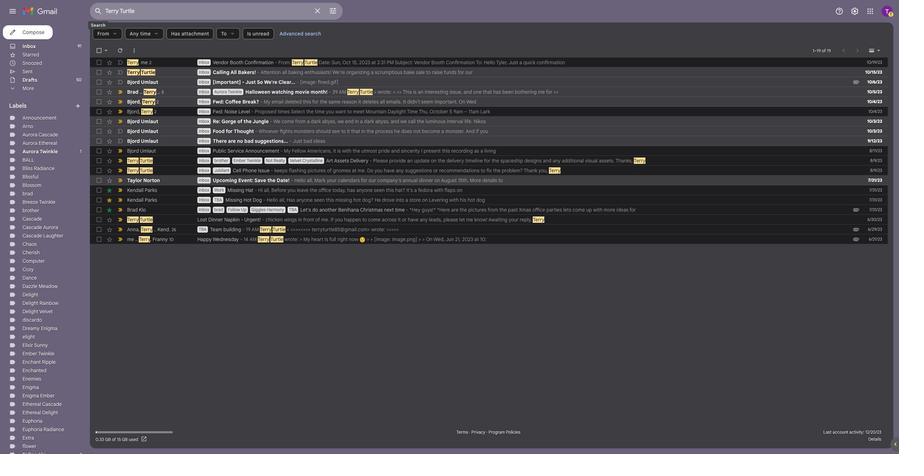 Task type: describe. For each thing, give the bounding box(es) containing it.
2 row from the top
[[90, 67, 888, 77]]

12 row from the top
[[90, 166, 888, 176]]

settings image
[[851, 7, 859, 15]]

4 row from the top
[[90, 87, 888, 97]]

1 row from the top
[[90, 58, 888, 67]]

gmail image
[[22, 4, 61, 18]]

7 row from the top
[[90, 117, 888, 126]]

8 row from the top
[[90, 126, 888, 136]]

18 row from the top
[[90, 225, 888, 235]]

13 row from the top
[[90, 176, 888, 185]]

clear search image
[[310, 4, 325, 18]]

5 row from the top
[[90, 97, 888, 107]]

3 has attachment image from the top
[[853, 226, 860, 233]]

Search mail text field
[[105, 8, 309, 15]]

☺ image
[[360, 237, 365, 243]]

4 has attachment image from the top
[[853, 236, 860, 243]]



Task type: vqa. For each thing, say whether or not it's contained in the screenshot.
15th row from the top of the page
yes



Task type: locate. For each thing, give the bounding box(es) containing it.
None search field
[[90, 3, 343, 20]]

17 row from the top
[[90, 215, 888, 225]]

9 row from the top
[[90, 136, 888, 146]]

3 row from the top
[[90, 77, 888, 87]]

14 row from the top
[[90, 185, 888, 195]]

6 row from the top
[[90, 107, 888, 117]]

has attachment image
[[853, 79, 860, 86], [853, 207, 860, 214], [853, 226, 860, 233], [853, 236, 860, 243]]

more email options image
[[131, 47, 138, 54]]

main content
[[90, 22, 893, 449]]

row
[[90, 58, 888, 67], [90, 67, 888, 77], [90, 77, 888, 87], [90, 87, 888, 97], [90, 97, 888, 107], [90, 107, 888, 117], [90, 117, 888, 126], [90, 126, 888, 136], [90, 136, 888, 146], [90, 146, 888, 156], [90, 156, 888, 166], [90, 166, 888, 176], [90, 176, 888, 185], [90, 185, 888, 195], [90, 195, 888, 205], [90, 205, 888, 215], [90, 215, 888, 225], [90, 225, 888, 235], [90, 235, 888, 244]]

refresh image
[[117, 47, 124, 54]]

11 row from the top
[[90, 156, 888, 166]]

2 has attachment image from the top
[[853, 207, 860, 214]]

heading
[[9, 103, 74, 110]]

15 row from the top
[[90, 195, 888, 205]]

None checkbox
[[96, 47, 103, 54], [96, 59, 103, 66], [96, 79, 103, 86], [96, 89, 103, 96], [96, 98, 103, 105], [96, 118, 103, 125], [96, 128, 103, 135], [96, 157, 103, 164], [96, 187, 103, 194], [96, 216, 103, 223], [96, 47, 103, 54], [96, 59, 103, 66], [96, 79, 103, 86], [96, 89, 103, 96], [96, 98, 103, 105], [96, 118, 103, 125], [96, 128, 103, 135], [96, 157, 103, 164], [96, 187, 103, 194], [96, 216, 103, 223]]

16 row from the top
[[90, 205, 888, 215]]

footer
[[90, 429, 888, 443]]

toggle split pane mode image
[[868, 47, 875, 54]]

main menu image
[[8, 7, 17, 15]]

1 has attachment image from the top
[[853, 79, 860, 86]]

search mail image
[[92, 5, 105, 18]]

support image
[[835, 7, 844, 15]]

navigation
[[0, 22, 90, 454]]

None checkbox
[[96, 69, 103, 76], [96, 108, 103, 115], [96, 138, 103, 145], [96, 148, 103, 155], [96, 167, 103, 174], [96, 177, 103, 184], [96, 197, 103, 204], [96, 207, 103, 214], [96, 226, 103, 233], [96, 236, 103, 243], [96, 69, 103, 76], [96, 108, 103, 115], [96, 138, 103, 145], [96, 148, 103, 155], [96, 167, 103, 174], [96, 177, 103, 184], [96, 197, 103, 204], [96, 207, 103, 214], [96, 226, 103, 233], [96, 236, 103, 243]]

10 row from the top
[[90, 146, 888, 156]]

19 row from the top
[[90, 235, 888, 244]]

follow link to manage storage image
[[141, 436, 148, 443]]

advanced search options image
[[326, 4, 340, 18]]



